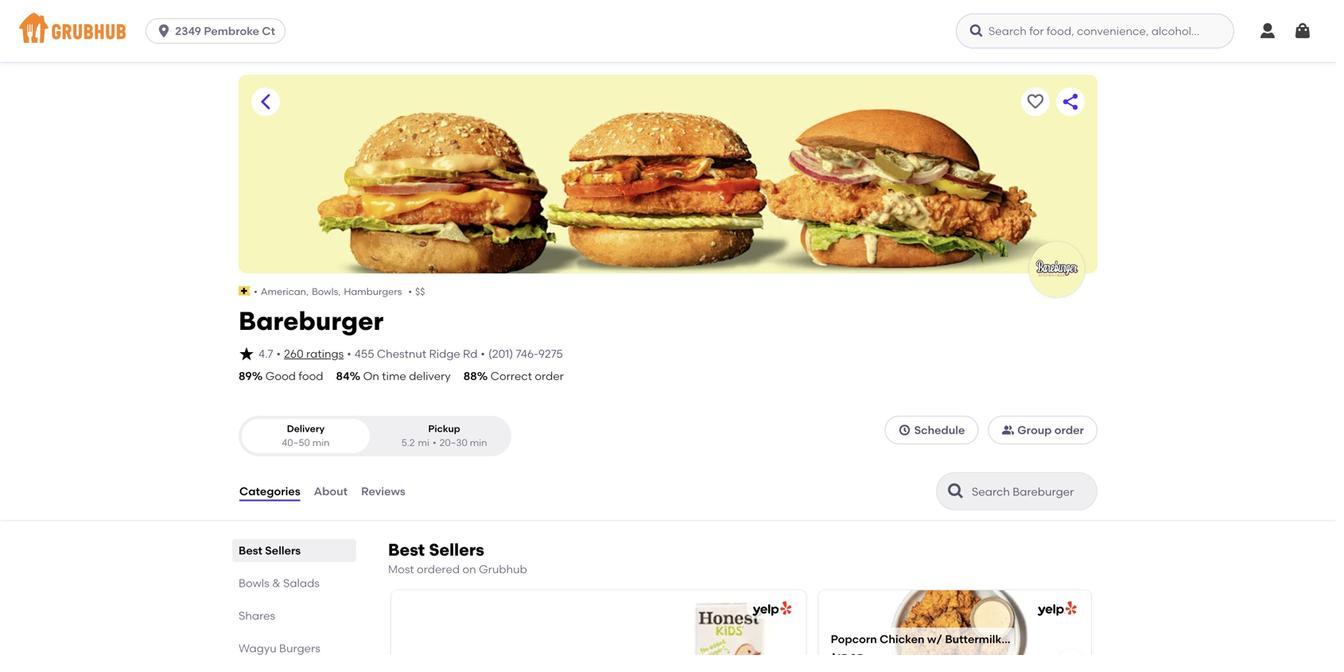 Task type: describe. For each thing, give the bounding box(es) containing it.
most
[[388, 563, 414, 576]]

mi
[[418, 437, 430, 449]]

group order button
[[988, 416, 1098, 445]]

popcorn
[[831, 633, 877, 647]]

on
[[463, 563, 476, 576]]

20–30
[[440, 437, 468, 449]]

• left 455
[[347, 347, 352, 361]]

40–50
[[282, 437, 310, 449]]

5.2
[[402, 437, 415, 449]]

bowls & salads
[[239, 577, 320, 590]]

2349
[[175, 24, 201, 38]]

best for best sellers most ordered on grubhub
[[388, 540, 425, 561]]

good food
[[266, 370, 323, 383]]

popcorn chicken w/ buttermilk... button
[[819, 591, 1092, 656]]

$$
[[415, 286, 425, 298]]

(201)
[[488, 347, 513, 361]]

yelp image for bowls & salads
[[750, 602, 792, 617]]

ct
[[262, 24, 275, 38]]

4.7
[[259, 347, 273, 361]]

grubhub
[[479, 563, 527, 576]]

455
[[355, 347, 374, 361]]

• american, bowls, hamburgers • $$
[[254, 286, 425, 298]]

sellers for best sellers
[[265, 544, 301, 558]]

ratings
[[306, 347, 344, 361]]

svg image inside schedule button
[[899, 424, 912, 437]]

reviews
[[361, 485, 406, 498]]

0 horizontal spatial svg image
[[239, 346, 255, 362]]

4.7 • 260 ratings
[[259, 347, 344, 361]]

best for best sellers
[[239, 544, 263, 558]]

min inside pickup 5.2 mi • 20–30 min
[[470, 437, 487, 449]]

bareburger
[[239, 306, 384, 336]]

bowls
[[239, 577, 270, 590]]

yelp image for most ordered on grubhub
[[1035, 602, 1077, 617]]

Search for food, convenience, alcohol... search field
[[956, 14, 1235, 49]]

order for group order
[[1055, 424, 1084, 437]]

popcorn chicken w/ buttermilk...
[[831, 633, 1011, 647]]

w/
[[928, 633, 943, 647]]

delivery
[[287, 423, 325, 435]]

• left $$
[[408, 286, 412, 298]]

&
[[272, 577, 281, 590]]

• right rd
[[481, 347, 485, 361]]

good
[[266, 370, 296, 383]]

• right the 4.7
[[277, 347, 281, 361]]

option group containing delivery 40–50 min
[[239, 416, 512, 457]]

sellers for best sellers most ordered on grubhub
[[429, 540, 485, 561]]

about
[[314, 485, 348, 498]]

delivery
[[409, 370, 451, 383]]

categories button
[[239, 463, 301, 520]]

subscription pass image
[[239, 287, 251, 296]]

main navigation navigation
[[0, 0, 1337, 62]]

delivery 40–50 min
[[282, 423, 330, 449]]

• inside pickup 5.2 mi • 20–30 min
[[433, 437, 437, 449]]

260
[[284, 347, 304, 361]]

on
[[363, 370, 379, 383]]

rd
[[463, 347, 478, 361]]

chicken
[[880, 633, 925, 647]]



Task type: vqa. For each thing, say whether or not it's contained in the screenshot.
1st svg icon from right
no



Task type: locate. For each thing, give the bounding box(es) containing it.
chestnut
[[377, 347, 427, 361]]

group order
[[1018, 424, 1084, 437]]

on time delivery
[[363, 370, 451, 383]]

best
[[388, 540, 425, 561], [239, 544, 263, 558]]

salads
[[283, 577, 320, 590]]

reviews button
[[360, 463, 406, 520]]

9275
[[539, 347, 563, 361]]

min inside delivery 40–50 min
[[312, 437, 330, 449]]

0 vertical spatial svg image
[[1259, 21, 1278, 41]]

0 horizontal spatial sellers
[[265, 544, 301, 558]]

order right group
[[1055, 424, 1084, 437]]

svg image
[[1294, 21, 1313, 41], [156, 23, 172, 39], [969, 23, 985, 39], [899, 424, 912, 437]]

89
[[239, 370, 252, 383]]

bowls,
[[312, 286, 341, 298]]

hamburgers
[[344, 286, 402, 298]]

option group
[[239, 416, 512, 457]]

wagyu burgers
[[239, 642, 321, 656]]

0 vertical spatial order
[[535, 370, 564, 383]]

categories
[[239, 485, 300, 498]]

• right 'subscription pass' icon
[[254, 286, 258, 298]]

best up most
[[388, 540, 425, 561]]

0 horizontal spatial best
[[239, 544, 263, 558]]

0 horizontal spatial yelp image
[[750, 602, 792, 617]]

sellers
[[429, 540, 485, 561], [265, 544, 301, 558]]

1 horizontal spatial order
[[1055, 424, 1084, 437]]

1 horizontal spatial min
[[470, 437, 487, 449]]

746-
[[516, 347, 539, 361]]

wagyu
[[239, 642, 277, 656]]

ridge
[[429, 347, 461, 361]]

1 horizontal spatial svg image
[[1259, 21, 1278, 41]]

1 yelp image from the left
[[750, 602, 792, 617]]

sellers inside best sellers most ordered on grubhub
[[429, 540, 485, 561]]

84
[[336, 370, 350, 383]]

order inside button
[[1055, 424, 1084, 437]]

1 horizontal spatial sellers
[[429, 540, 485, 561]]

• 455 chestnut ridge rd • (201) 746-9275
[[347, 347, 563, 361]]

Search Bareburger search field
[[971, 485, 1092, 500]]

about button
[[313, 463, 349, 520]]

people icon image
[[1002, 424, 1015, 437]]

order
[[535, 370, 564, 383], [1055, 424, 1084, 437]]

2 min from the left
[[470, 437, 487, 449]]

1 vertical spatial svg image
[[239, 346, 255, 362]]

• right mi on the bottom of the page
[[433, 437, 437, 449]]

correct order
[[491, 370, 564, 383]]

svg image inside main navigation navigation
[[1259, 21, 1278, 41]]

search icon image
[[947, 482, 966, 501]]

pickup
[[428, 423, 460, 435]]

1 horizontal spatial yelp image
[[1035, 602, 1077, 617]]

1 min from the left
[[312, 437, 330, 449]]

order down the 9275
[[535, 370, 564, 383]]

shares
[[239, 609, 275, 623]]

•
[[254, 286, 258, 298], [408, 286, 412, 298], [277, 347, 281, 361], [347, 347, 352, 361], [481, 347, 485, 361], [433, 437, 437, 449]]

sellers up bowls & salads in the bottom left of the page
[[265, 544, 301, 558]]

min
[[312, 437, 330, 449], [470, 437, 487, 449]]

svg image
[[1259, 21, 1278, 41], [239, 346, 255, 362]]

best sellers
[[239, 544, 301, 558]]

2349 pembroke ct button
[[146, 18, 292, 44]]

0 horizontal spatial order
[[535, 370, 564, 383]]

group
[[1018, 424, 1052, 437]]

1 horizontal spatial best
[[388, 540, 425, 561]]

burgers
[[279, 642, 321, 656]]

schedule button
[[885, 416, 979, 445]]

min right 20–30
[[470, 437, 487, 449]]

yelp image inside popcorn chicken w/ buttermilk... button
[[1035, 602, 1077, 617]]

sellers up on
[[429, 540, 485, 561]]

time
[[382, 370, 406, 383]]

order for correct order
[[535, 370, 564, 383]]

88
[[464, 370, 477, 383]]

yelp image
[[750, 602, 792, 617], [1035, 602, 1077, 617]]

correct
[[491, 370, 532, 383]]

save this restaurant image
[[1026, 92, 1045, 111]]

buttermilk...
[[945, 633, 1011, 647]]

1 vertical spatial order
[[1055, 424, 1084, 437]]

pembroke
[[204, 24, 259, 38]]

schedule
[[915, 424, 965, 437]]

svg image inside 2349 pembroke ct button
[[156, 23, 172, 39]]

caret left icon image
[[256, 92, 275, 111]]

0 horizontal spatial min
[[312, 437, 330, 449]]

pickup 5.2 mi • 20–30 min
[[402, 423, 487, 449]]

best up bowls
[[239, 544, 263, 558]]

min down delivery
[[312, 437, 330, 449]]

food
[[299, 370, 323, 383]]

best sellers most ordered on grubhub
[[388, 540, 527, 576]]

2 yelp image from the left
[[1035, 602, 1077, 617]]

save this restaurant button
[[1022, 88, 1050, 116]]

american,
[[261, 286, 309, 298]]

share icon image
[[1061, 92, 1080, 111]]

ordered
[[417, 563, 460, 576]]

best inside best sellers most ordered on grubhub
[[388, 540, 425, 561]]

2349 pembroke ct
[[175, 24, 275, 38]]



